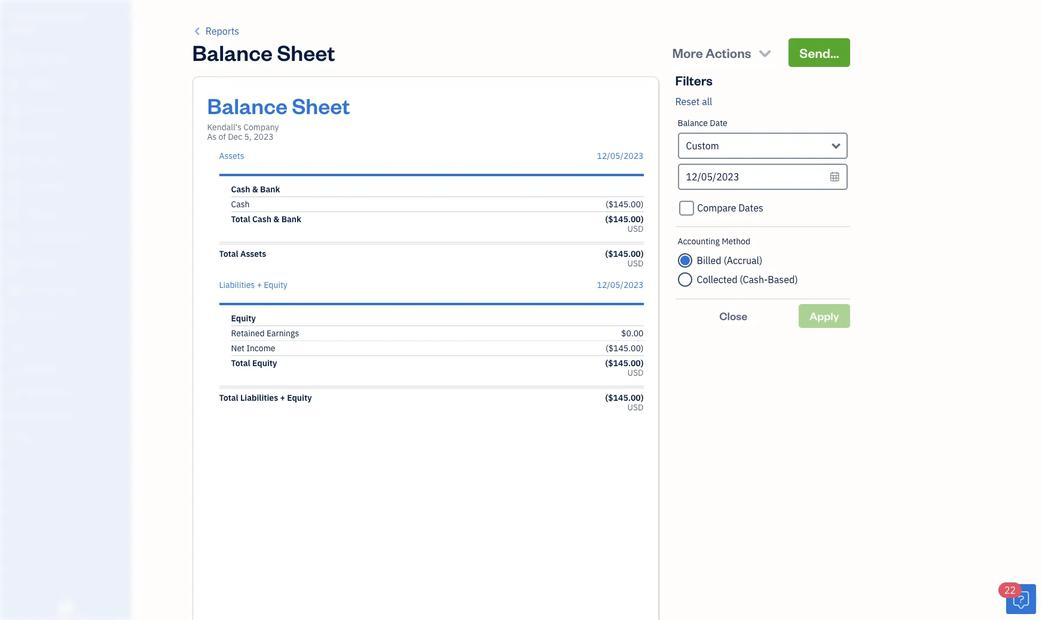 Task type: describe. For each thing, give the bounding box(es) containing it.
5 ($145.00) from the top
[[606, 358, 644, 369]]

(accrual)
[[724, 255, 763, 267]]

items and services
[[9, 388, 72, 398]]

company inside kendall's company owner
[[47, 11, 86, 22]]

send…
[[800, 44, 839, 61]]

bank connections
[[9, 410, 70, 420]]

items
[[9, 388, 27, 398]]

total for total equity
[[231, 358, 250, 369]]

kendall's inside balance sheet kendall's company as of dec 5, 2023
[[207, 122, 242, 133]]

balance date
[[678, 118, 728, 129]]

net
[[231, 343, 245, 354]]

billed (accrual)
[[697, 255, 763, 267]]

4 ($145.00) from the top
[[606, 343, 644, 354]]

team
[[9, 366, 28, 376]]

1 vertical spatial +
[[280, 393, 285, 404]]

3 ($145.00) from the top
[[606, 249, 644, 260]]

close button
[[676, 304, 792, 328]]

send… button
[[789, 38, 850, 67]]

report image
[[8, 310, 22, 322]]

compare
[[698, 202, 737, 214]]

total cash & bank
[[231, 214, 301, 225]]

main element
[[0, 0, 161, 621]]

total liabilities + equity
[[219, 393, 312, 404]]

balance for balance sheet kendall's company as of dec 5, 2023
[[207, 92, 288, 120]]

payment image
[[8, 156, 22, 168]]

more actions button
[[662, 38, 784, 67]]

22 button
[[999, 583, 1037, 615]]

net income
[[231, 343, 275, 354]]

date
[[710, 118, 728, 129]]

all
[[702, 96, 713, 108]]

more
[[673, 44, 703, 61]]

cash for cash
[[231, 199, 250, 210]]

services
[[43, 388, 72, 398]]

($145.00) usd for assets
[[606, 249, 644, 269]]

12/05/2023 for ($145.00)
[[597, 151, 644, 161]]

0 vertical spatial liabilities
[[219, 280, 255, 291]]

($145.00) usd for cash & bank
[[606, 214, 644, 234]]

reset all button
[[676, 95, 713, 109]]

total for total cash & bank
[[231, 214, 250, 225]]

invoice image
[[8, 130, 22, 142]]

1 vertical spatial liabilities
[[240, 393, 278, 404]]

total for total liabilities + equity
[[219, 393, 238, 404]]

owner
[[10, 24, 33, 33]]

cash & bank
[[231, 184, 280, 195]]

balance date element
[[676, 109, 850, 227]]

1 vertical spatial assets
[[240, 249, 266, 260]]

0 horizontal spatial +
[[257, 280, 262, 291]]

Date in MM/DD/YYYY format text field
[[678, 164, 848, 190]]

accounting method group
[[678, 236, 848, 289]]

income
[[247, 343, 275, 354]]

connections
[[28, 410, 70, 420]]

project image
[[8, 208, 22, 220]]

reset all
[[676, 96, 713, 108]]

balance for balance sheet
[[192, 38, 273, 66]]

close
[[720, 309, 748, 323]]

sheet for balance sheet
[[277, 38, 335, 66]]

timer image
[[8, 233, 22, 245]]

actions
[[706, 44, 751, 61]]

2 ($145.00) from the top
[[606, 214, 644, 225]]

kendall's inside kendall's company owner
[[10, 11, 45, 22]]

usd for assets
[[628, 258, 644, 269]]

22
[[1005, 585, 1016, 597]]

3 ($145.00) usd from the top
[[606, 358, 644, 379]]



Task type: vqa. For each thing, say whether or not it's contained in the screenshot.
Currency & Language
no



Task type: locate. For each thing, give the bounding box(es) containing it.
0 horizontal spatial &
[[252, 184, 258, 195]]

earnings
[[267, 328, 299, 339]]

sheet inside balance sheet kendall's company as of dec 5, 2023
[[292, 92, 350, 120]]

1 vertical spatial bank
[[281, 214, 301, 225]]

total down the cash & bank
[[231, 214, 250, 225]]

balance down reports
[[192, 38, 273, 66]]

collected
[[697, 274, 738, 286]]

based)
[[768, 274, 798, 286]]

balance down reset all button
[[678, 118, 708, 129]]

6 ($145.00) from the top
[[606, 393, 644, 404]]

money image
[[8, 259, 22, 271]]

1 usd from the top
[[628, 224, 644, 234]]

liabilities down the total equity
[[240, 393, 278, 404]]

liabilities down total assets
[[219, 280, 255, 291]]

retained
[[231, 328, 265, 339]]

sheet
[[277, 38, 335, 66], [292, 92, 350, 120]]

estimate image
[[8, 105, 22, 117]]

(cash-
[[740, 274, 768, 286]]

equity
[[264, 280, 288, 291], [231, 313, 256, 324], [252, 358, 277, 369], [287, 393, 312, 404]]

2 12/05/2023 from the top
[[597, 280, 644, 291]]

2 usd from the top
[[628, 258, 644, 269]]

assets up liabilities + equity
[[240, 249, 266, 260]]

2023
[[254, 132, 274, 142]]

0 vertical spatial &
[[252, 184, 258, 195]]

1 vertical spatial company
[[244, 122, 279, 133]]

($145.00) usd
[[606, 214, 644, 234], [606, 249, 644, 269], [606, 358, 644, 379], [606, 393, 644, 413]]

4 ($145.00) usd from the top
[[606, 393, 644, 413]]

3 usd from the top
[[628, 368, 644, 379]]

1 horizontal spatial &
[[274, 214, 280, 225]]

accounting
[[678, 236, 720, 247]]

1 vertical spatial 12/05/2023
[[597, 280, 644, 291]]

0 vertical spatial +
[[257, 280, 262, 291]]

& up total cash & bank
[[252, 184, 258, 195]]

billed
[[697, 255, 722, 267]]

expense image
[[8, 182, 22, 194]]

cash for cash & bank
[[231, 184, 250, 195]]

1 ($145.00) usd from the top
[[606, 214, 644, 234]]

1 vertical spatial kendall's
[[207, 122, 242, 133]]

& down the cash & bank
[[274, 214, 280, 225]]

chevronleft image
[[192, 24, 203, 38]]

kendall's left 5,
[[207, 122, 242, 133]]

balance up 5,
[[207, 92, 288, 120]]

balance sheet
[[192, 38, 335, 66]]

usd for cash & bank
[[628, 224, 644, 234]]

items and services link
[[3, 383, 128, 404]]

collected (cash-based)
[[697, 274, 798, 286]]

balance sheet kendall's company as of dec 5, 2023
[[207, 92, 350, 142]]

0 horizontal spatial kendall's
[[10, 11, 45, 22]]

total up liabilities + equity
[[219, 249, 238, 260]]

total for total assets
[[219, 249, 238, 260]]

0 vertical spatial sheet
[[277, 38, 335, 66]]

total assets
[[219, 249, 266, 260]]

of
[[219, 132, 226, 142]]

company
[[47, 11, 86, 22], [244, 122, 279, 133]]

kendall's
[[10, 11, 45, 22], [207, 122, 242, 133]]

reports button
[[192, 24, 239, 38]]

as
[[207, 132, 217, 142]]

2 vertical spatial cash
[[252, 214, 272, 225]]

+
[[257, 280, 262, 291], [280, 393, 285, 404]]

kendall's company owner
[[10, 11, 86, 33]]

1 12/05/2023 from the top
[[597, 151, 644, 161]]

total down the total equity
[[219, 393, 238, 404]]

resource center badge image
[[1007, 585, 1037, 615]]

bank
[[260, 184, 280, 195], [281, 214, 301, 225], [9, 410, 26, 420]]

cash
[[231, 184, 250, 195], [231, 199, 250, 210], [252, 214, 272, 225]]

0 horizontal spatial bank
[[9, 410, 26, 420]]

$0.00
[[622, 328, 644, 339]]

balance
[[192, 38, 273, 66], [207, 92, 288, 120], [678, 118, 708, 129]]

12/05/2023 for $0.00
[[597, 280, 644, 291]]

team members
[[9, 366, 61, 376]]

1 ($145.00) from the top
[[606, 199, 644, 210]]

usd for liabilities + equity
[[628, 403, 644, 413]]

1 vertical spatial sheet
[[292, 92, 350, 120]]

dashboard image
[[8, 53, 22, 65]]

and
[[29, 388, 42, 398]]

liabilities
[[219, 280, 255, 291], [240, 393, 278, 404]]

sheet for balance sheet kendall's company as of dec 5, 2023
[[292, 92, 350, 120]]

4 usd from the top
[[628, 403, 644, 413]]

apps link
[[3, 339, 128, 359]]

compare dates
[[698, 202, 764, 214]]

custom
[[686, 140, 719, 152]]

freshbooks image
[[56, 602, 75, 616]]

1 vertical spatial &
[[274, 214, 280, 225]]

12/05/2023
[[597, 151, 644, 161], [597, 280, 644, 291]]

1 horizontal spatial +
[[280, 393, 285, 404]]

retained earnings
[[231, 328, 299, 339]]

usd
[[628, 224, 644, 234], [628, 258, 644, 269], [628, 368, 644, 379], [628, 403, 644, 413]]

1 horizontal spatial kendall's
[[207, 122, 242, 133]]

0 vertical spatial 12/05/2023
[[597, 151, 644, 161]]

0 vertical spatial assets
[[219, 151, 244, 161]]

chart image
[[8, 285, 22, 297]]

bank connections link
[[3, 405, 128, 426]]

total equity
[[231, 358, 277, 369]]

0 horizontal spatial company
[[47, 11, 86, 22]]

reports
[[206, 25, 239, 37]]

&
[[252, 184, 258, 195], [274, 214, 280, 225]]

settings
[[9, 432, 36, 442]]

assets
[[219, 151, 244, 161], [240, 249, 266, 260]]

1 horizontal spatial company
[[244, 122, 279, 133]]

2 ($145.00) usd from the top
[[606, 249, 644, 269]]

1 horizontal spatial bank
[[260, 184, 280, 195]]

2 horizontal spatial bank
[[281, 214, 301, 225]]

Date Range field
[[678, 133, 848, 159]]

total
[[231, 214, 250, 225], [219, 249, 238, 260], [231, 358, 250, 369], [219, 393, 238, 404]]

balance inside balance sheet kendall's company as of dec 5, 2023
[[207, 92, 288, 120]]

liabilities + equity
[[219, 280, 288, 291]]

team members link
[[3, 361, 128, 382]]

5,
[[244, 132, 252, 142]]

chevrondown image
[[757, 44, 774, 61]]

assets down dec
[[219, 151, 244, 161]]

($145.00)
[[606, 199, 644, 210], [606, 214, 644, 225], [606, 249, 644, 260], [606, 343, 644, 354], [606, 358, 644, 369], [606, 393, 644, 404]]

dec
[[228, 132, 242, 142]]

0 vertical spatial cash
[[231, 184, 250, 195]]

kendall's up owner
[[10, 11, 45, 22]]

0 vertical spatial bank
[[260, 184, 280, 195]]

1 vertical spatial cash
[[231, 199, 250, 210]]

balance for balance date
[[678, 118, 708, 129]]

dates
[[739, 202, 764, 214]]

more actions
[[673, 44, 751, 61]]

0 vertical spatial company
[[47, 11, 86, 22]]

members
[[29, 366, 61, 376]]

client image
[[8, 79, 22, 91]]

apps
[[9, 344, 27, 353]]

company inside balance sheet kendall's company as of dec 5, 2023
[[244, 122, 279, 133]]

method
[[722, 236, 751, 247]]

accounting method option group
[[678, 251, 848, 289]]

total down "net"
[[231, 358, 250, 369]]

bank inside main element
[[9, 410, 26, 420]]

2 vertical spatial bank
[[9, 410, 26, 420]]

filters
[[676, 72, 713, 89]]

reset
[[676, 96, 700, 108]]

settings link
[[3, 427, 128, 448]]

($145.00) usd for liabilities + equity
[[606, 393, 644, 413]]

0 vertical spatial kendall's
[[10, 11, 45, 22]]

accounting method
[[678, 236, 751, 247]]



